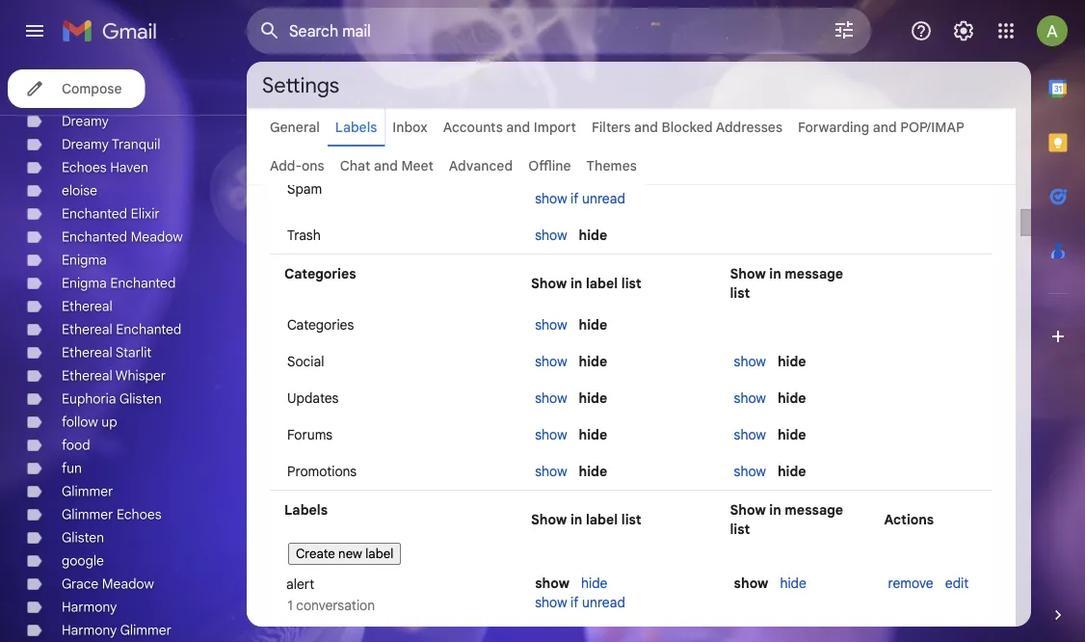 Task type: locate. For each thing, give the bounding box(es) containing it.
echoes
[[62, 159, 107, 176], [117, 506, 162, 523]]

unread for 1st the show if unread link from the top
[[583, 190, 626, 207]]

1 vertical spatial show in message list
[[730, 501, 844, 538]]

1 if from the top
[[571, 190, 579, 207]]

0 vertical spatial show in message list
[[730, 265, 844, 301]]

alert
[[286, 576, 315, 593]]

meadow down elixir
[[131, 229, 183, 245]]

ethereal for ethereal link
[[62, 298, 113, 315]]

show link
[[535, 171, 568, 188], [535, 227, 568, 243], [535, 316, 568, 333], [535, 353, 568, 370], [734, 353, 767, 370], [535, 390, 568, 406], [734, 390, 767, 406], [535, 426, 568, 443], [734, 426, 767, 443], [535, 463, 568, 480], [734, 463, 767, 480]]

1 horizontal spatial labels
[[335, 119, 377, 135]]

categories for categories show in label list
[[284, 265, 356, 282]]

enchanted meadow link
[[62, 229, 183, 245]]

enchanted elixir
[[62, 205, 160, 222]]

ons
[[302, 157, 325, 174]]

ethereal link
[[62, 298, 113, 315]]

categories up social
[[287, 316, 354, 333]]

0 vertical spatial message
[[785, 265, 844, 282]]

1 vertical spatial harmony
[[62, 622, 117, 639]]

0 vertical spatial labels
[[335, 119, 377, 135]]

2 ethereal from the top
[[62, 321, 113, 338]]

enchanted meadow
[[62, 229, 183, 245]]

and left pop/imap
[[873, 119, 898, 135]]

ethereal for ethereal whisper
[[62, 367, 113, 384]]

meadow for grace meadow
[[102, 576, 154, 593]]

advanced
[[449, 157, 513, 174]]

hide
[[579, 171, 608, 188], [579, 227, 608, 243], [579, 316, 608, 333], [579, 353, 608, 370], [778, 353, 807, 370], [579, 390, 608, 406], [778, 390, 807, 406], [579, 426, 608, 443], [778, 426, 807, 443], [579, 463, 608, 480], [778, 463, 807, 480], [582, 575, 608, 592], [781, 575, 807, 592]]

unread
[[583, 190, 626, 207], [583, 594, 626, 611]]

inbox link
[[393, 119, 428, 135]]

message for categories
[[785, 265, 844, 282]]

labels inside labels show in label list
[[284, 501, 328, 518]]

chat and meet
[[340, 157, 434, 174]]

dreamy down dreamy link at the left top of page
[[62, 136, 109, 153]]

enigma down enigma link
[[62, 275, 107, 292]]

fun
[[62, 460, 82, 477]]

dreamy tranquil
[[62, 136, 160, 153]]

follow up link
[[62, 414, 117, 431]]

navigation containing compose
[[0, 62, 247, 642]]

labels
[[335, 119, 377, 135], [284, 501, 328, 518]]

label inside categories show in label list
[[586, 275, 618, 292]]

harmony
[[62, 599, 117, 616], [62, 622, 117, 639]]

1 horizontal spatial hide link
[[781, 575, 807, 592]]

2 hide show if unread from the top
[[535, 575, 626, 611]]

grace meadow link
[[62, 576, 154, 593]]

dreamy
[[62, 113, 109, 130], [62, 136, 109, 153]]

hide show if unread for 1st the show if unread link from the top
[[535, 171, 626, 207]]

and for filters
[[635, 119, 659, 135]]

hide link
[[582, 575, 608, 592], [781, 575, 807, 592]]

2 if from the top
[[571, 594, 579, 611]]

1 vertical spatial label
[[586, 511, 618, 528]]

1 vertical spatial message
[[785, 501, 844, 518]]

label
[[586, 275, 618, 292], [586, 511, 618, 528], [366, 546, 394, 562]]

1 message from the top
[[785, 265, 844, 282]]

alert 1 conversation
[[284, 576, 375, 614]]

label inside labels show in label list
[[586, 511, 618, 528]]

0 vertical spatial glisten
[[119, 391, 162, 407]]

show inside labels show in label list
[[531, 511, 567, 528]]

enigma for enigma enchanted
[[62, 275, 107, 292]]

glisten up google link
[[62, 529, 104, 546]]

1 vertical spatial dreamy
[[62, 136, 109, 153]]

harmony down grace
[[62, 599, 117, 616]]

message
[[785, 265, 844, 282], [785, 501, 844, 518]]

meadow up harmony link
[[102, 576, 154, 593]]

1
[[288, 597, 293, 614]]

None search field
[[247, 8, 872, 54]]

4 ethereal from the top
[[62, 367, 113, 384]]

enigma up enigma enchanted
[[62, 252, 107, 269]]

0 vertical spatial label
[[586, 275, 618, 292]]

harmony down harmony link
[[62, 622, 117, 639]]

food link
[[62, 437, 90, 454]]

general
[[270, 119, 320, 135]]

0 vertical spatial hide show if unread
[[535, 171, 626, 207]]

show
[[535, 171, 568, 188], [535, 190, 568, 207], [535, 227, 568, 243], [535, 316, 568, 333], [535, 353, 568, 370], [734, 353, 767, 370], [535, 390, 568, 406], [734, 390, 767, 406], [535, 426, 568, 443], [734, 426, 767, 443], [535, 463, 568, 480], [734, 463, 767, 480], [535, 575, 570, 592], [734, 575, 769, 592], [535, 594, 568, 611]]

enigma
[[62, 252, 107, 269], [62, 275, 107, 292]]

1 vertical spatial categories
[[287, 316, 354, 333]]

list inside labels show in label list
[[622, 511, 642, 528]]

2 unread from the top
[[583, 594, 626, 611]]

show in message list
[[730, 265, 844, 301], [730, 501, 844, 538]]

0 horizontal spatial labels
[[284, 501, 328, 518]]

0 vertical spatial meadow
[[131, 229, 183, 245]]

labels for labels
[[335, 119, 377, 135]]

tab list
[[1032, 62, 1086, 573]]

2 dreamy from the top
[[62, 136, 109, 153]]

conversation
[[296, 597, 375, 614]]

1 show if unread link from the top
[[535, 190, 626, 207]]

categories inside categories show in label list
[[284, 265, 356, 282]]

list
[[622, 275, 642, 292], [730, 284, 751, 301], [622, 511, 642, 528], [730, 521, 751, 538]]

1 vertical spatial hide show if unread
[[535, 575, 626, 611]]

1 vertical spatial show if unread link
[[535, 594, 626, 611]]

edit link
[[946, 575, 969, 592]]

0 horizontal spatial glisten
[[62, 529, 104, 546]]

food
[[62, 437, 90, 454]]

2 enigma from the top
[[62, 275, 107, 292]]

add-
[[270, 157, 302, 174]]

show
[[730, 265, 766, 282], [531, 275, 567, 292], [730, 501, 766, 518], [531, 511, 567, 528]]

in inside labels show in label list
[[571, 511, 583, 528]]

ethereal up ethereal whisper
[[62, 344, 113, 361]]

labels up 'chat'
[[335, 119, 377, 135]]

0 vertical spatial harmony
[[62, 599, 117, 616]]

2 show in message list from the top
[[730, 501, 844, 538]]

dreamy for dreamy tranquil
[[62, 136, 109, 153]]

1 vertical spatial enigma
[[62, 275, 107, 292]]

and right filters
[[635, 119, 659, 135]]

2 vertical spatial label
[[366, 546, 394, 562]]

1 vertical spatial meadow
[[102, 576, 154, 593]]

0 vertical spatial enigma
[[62, 252, 107, 269]]

1 ethereal from the top
[[62, 298, 113, 315]]

advanced link
[[449, 157, 513, 174]]

glimmer
[[62, 483, 113, 500], [62, 506, 113, 523], [120, 622, 172, 639]]

blocked
[[662, 119, 713, 135]]

categories down trash
[[284, 265, 356, 282]]

and
[[507, 119, 531, 135], [635, 119, 659, 135], [873, 119, 898, 135], [374, 157, 398, 174]]

message for labels
[[785, 501, 844, 518]]

show if unread link
[[535, 190, 626, 207], [535, 594, 626, 611]]

3 ethereal from the top
[[62, 344, 113, 361]]

harmony glimmer
[[62, 622, 172, 639]]

1 vertical spatial echoes
[[117, 506, 162, 523]]

0 vertical spatial show if unread link
[[535, 190, 626, 207]]

spam
[[287, 180, 322, 197]]

0 vertical spatial dreamy
[[62, 113, 109, 130]]

create
[[296, 546, 335, 562]]

0 horizontal spatial hide link
[[582, 575, 608, 592]]

harmony glimmer link
[[62, 622, 172, 639]]

if
[[571, 190, 579, 207], [571, 594, 579, 611]]

google link
[[62, 553, 104, 569]]

0 vertical spatial glimmer
[[62, 483, 113, 500]]

chat
[[340, 157, 371, 174]]

ethereal up euphoria
[[62, 367, 113, 384]]

tranquil
[[112, 136, 160, 153]]

general link
[[270, 119, 320, 135]]

glisten
[[119, 391, 162, 407], [62, 529, 104, 546]]

echoes haven
[[62, 159, 148, 176]]

hide show if unread for 1st the show if unread link from the bottom of the page
[[535, 575, 626, 611]]

0 vertical spatial if
[[571, 190, 579, 207]]

2 harmony from the top
[[62, 622, 117, 639]]

ethereal down enigma enchanted
[[62, 298, 113, 315]]

harmony for harmony link
[[62, 599, 117, 616]]

forwarding
[[799, 119, 870, 135]]

if for 1st the show if unread link from the bottom of the page
[[571, 594, 579, 611]]

0 vertical spatial echoes
[[62, 159, 107, 176]]

1 vertical spatial unread
[[583, 594, 626, 611]]

1 hide show if unread from the top
[[535, 171, 626, 207]]

1 vertical spatial labels
[[284, 501, 328, 518]]

1 dreamy from the top
[[62, 113, 109, 130]]

glisten link
[[62, 529, 104, 546]]

in inside categories show in label list
[[571, 275, 583, 292]]

1 unread from the top
[[583, 190, 626, 207]]

glimmer down glimmer link
[[62, 506, 113, 523]]

1 vertical spatial if
[[571, 594, 579, 611]]

google
[[62, 553, 104, 569]]

navigation
[[0, 62, 247, 642]]

meadow for enchanted meadow
[[131, 229, 183, 245]]

glimmer down grace meadow
[[120, 622, 172, 639]]

1 harmony from the top
[[62, 599, 117, 616]]

and for accounts
[[507, 119, 531, 135]]

enchanted up starlit on the left
[[116, 321, 182, 338]]

1 enigma from the top
[[62, 252, 107, 269]]

chat and meet link
[[340, 157, 434, 174]]

1 vertical spatial glimmer
[[62, 506, 113, 523]]

starlit
[[116, 344, 152, 361]]

categories
[[284, 265, 356, 282], [287, 316, 354, 333]]

label for labels show in label list
[[586, 511, 618, 528]]

dreamy link
[[62, 113, 109, 130]]

2 vertical spatial glimmer
[[120, 622, 172, 639]]

1 show in message list from the top
[[730, 265, 844, 301]]

glisten down whisper
[[119, 391, 162, 407]]

2 message from the top
[[785, 501, 844, 518]]

euphoria glisten
[[62, 391, 162, 407]]

0 vertical spatial unread
[[583, 190, 626, 207]]

and left import
[[507, 119, 531, 135]]

glimmer down fun link
[[62, 483, 113, 500]]

0 vertical spatial categories
[[284, 265, 356, 282]]

ethereal down ethereal link
[[62, 321, 113, 338]]

labels down "promotions"
[[284, 501, 328, 518]]

euphoria glisten link
[[62, 391, 162, 407]]

and right 'chat'
[[374, 157, 398, 174]]

dreamy down compose
[[62, 113, 109, 130]]

2 hide link from the left
[[781, 575, 807, 592]]

show in message list for categories
[[730, 265, 844, 301]]

hide show if unread
[[535, 171, 626, 207], [535, 575, 626, 611]]



Task type: vqa. For each thing, say whether or not it's contained in the screenshot.
topmost unread
yes



Task type: describe. For each thing, give the bounding box(es) containing it.
follow up
[[62, 414, 117, 431]]

ethereal whisper
[[62, 367, 166, 384]]

new
[[339, 546, 362, 562]]

filters and blocked addresses link
[[592, 119, 783, 135]]

1 vertical spatial glisten
[[62, 529, 104, 546]]

edit
[[946, 575, 969, 592]]

categories for categories
[[287, 316, 354, 333]]

search mail image
[[253, 14, 287, 48]]

harmony for harmony glimmer
[[62, 622, 117, 639]]

grace meadow
[[62, 576, 154, 593]]

ethereal whisper link
[[62, 367, 166, 384]]

whisper
[[115, 367, 166, 384]]

enchanted elixir link
[[62, 205, 160, 222]]

eloise link
[[62, 182, 97, 199]]

show inside categories show in label list
[[531, 275, 567, 292]]

glimmer for glimmer link
[[62, 483, 113, 500]]

1 horizontal spatial echoes
[[117, 506, 162, 523]]

offline link
[[529, 157, 571, 174]]

accounts
[[443, 119, 503, 135]]

pop/imap
[[901, 119, 965, 135]]

glimmer link
[[62, 483, 113, 500]]

grace
[[62, 576, 99, 593]]

and for forwarding
[[873, 119, 898, 135]]

actions
[[885, 511, 935, 528]]

filters and blocked addresses
[[592, 119, 783, 135]]

1 horizontal spatial glisten
[[119, 391, 162, 407]]

euphoria
[[62, 391, 116, 407]]

create new label button
[[288, 543, 401, 565]]

2 show if unread link from the top
[[535, 594, 626, 611]]

dreamy for dreamy link at the left top of page
[[62, 113, 109, 130]]

enigma link
[[62, 252, 107, 269]]

compose button
[[8, 69, 145, 108]]

up
[[102, 414, 117, 431]]

show in message list for labels
[[730, 501, 844, 538]]

support image
[[910, 19, 933, 42]]

accounts and import link
[[443, 119, 577, 135]]

settings
[[262, 71, 340, 98]]

updates
[[287, 390, 339, 406]]

enchanted up enigma link
[[62, 229, 127, 245]]

ethereal enchanted
[[62, 321, 182, 338]]

offline
[[529, 157, 571, 174]]

1 hide link from the left
[[582, 575, 608, 592]]

ethereal starlit
[[62, 344, 152, 361]]

compose
[[62, 80, 122, 97]]

addresses
[[716, 119, 783, 135]]

forwarding and pop/imap
[[799, 119, 965, 135]]

advanced search options image
[[825, 11, 864, 49]]

accounts and import
[[443, 119, 577, 135]]

meet
[[402, 157, 434, 174]]

if for 1st the show if unread link from the top
[[571, 190, 579, 207]]

remove
[[889, 575, 934, 592]]

promotions
[[287, 463, 357, 480]]

enchanted down eloise
[[62, 205, 127, 222]]

forwarding and pop/imap link
[[799, 119, 965, 135]]

harmony link
[[62, 599, 117, 616]]

categories show in label list
[[284, 265, 642, 292]]

ethereal for ethereal starlit
[[62, 344, 113, 361]]

remove link
[[889, 575, 934, 592]]

echoes haven link
[[62, 159, 148, 176]]

and for chat
[[374, 157, 398, 174]]

eloise
[[62, 182, 97, 199]]

labels show in label list
[[284, 501, 642, 528]]

glimmer echoes
[[62, 506, 162, 523]]

ethereal starlit link
[[62, 344, 152, 361]]

elixir
[[131, 205, 160, 222]]

forums
[[287, 426, 333, 443]]

dreamy tranquil link
[[62, 136, 160, 153]]

glimmer for glimmer echoes
[[62, 506, 113, 523]]

0 horizontal spatial echoes
[[62, 159, 107, 176]]

create new label
[[296, 546, 394, 562]]

main menu image
[[23, 19, 46, 42]]

themes
[[587, 157, 637, 174]]

enigma enchanted
[[62, 275, 176, 292]]

label for categories show in label list
[[586, 275, 618, 292]]

inbox
[[393, 119, 428, 135]]

glimmer echoes link
[[62, 506, 162, 523]]

label inside button
[[366, 546, 394, 562]]

labels link
[[335, 119, 377, 135]]

enchanted down enchanted meadow link
[[110, 275, 176, 292]]

fun link
[[62, 460, 82, 477]]

add-ons
[[270, 157, 325, 174]]

ethereal enchanted link
[[62, 321, 182, 338]]

trash
[[287, 227, 321, 243]]

list inside categories show in label list
[[622, 275, 642, 292]]

ethereal for ethereal enchanted
[[62, 321, 113, 338]]

gmail image
[[62, 12, 167, 50]]

add-ons link
[[270, 157, 325, 174]]

social
[[287, 353, 324, 370]]

labels for labels show in label list
[[284, 501, 328, 518]]

import
[[534, 119, 577, 135]]

enigma for enigma link
[[62, 252, 107, 269]]

Search mail text field
[[289, 21, 779, 41]]

haven
[[110, 159, 148, 176]]

themes link
[[587, 157, 637, 174]]

filters
[[592, 119, 631, 135]]

follow
[[62, 414, 98, 431]]

settings image
[[953, 19, 976, 42]]

enigma enchanted link
[[62, 275, 176, 292]]

unread for 1st the show if unread link from the bottom of the page
[[583, 594, 626, 611]]



